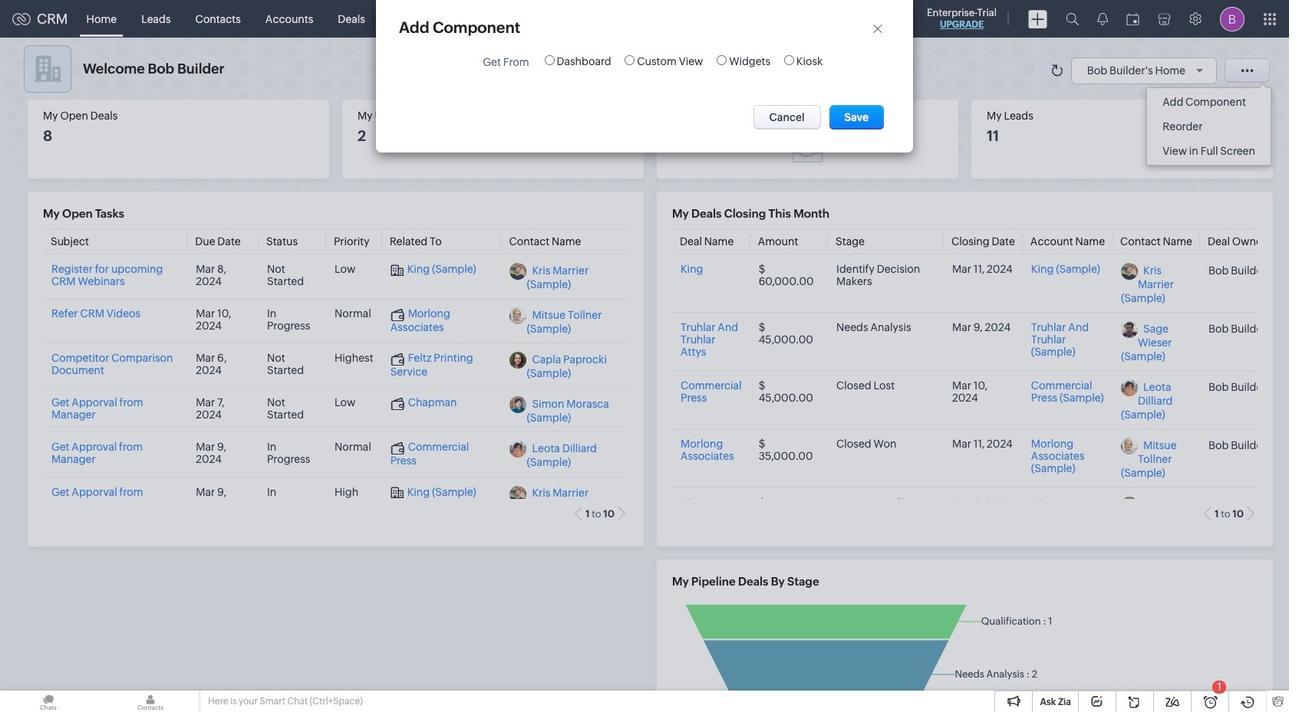 Task type: describe. For each thing, give the bounding box(es) containing it.
create menu image
[[1028, 10, 1048, 28]]

profile element
[[1211, 0, 1254, 37]]

create menu element
[[1019, 0, 1057, 37]]

chats image
[[0, 691, 97, 713]]

signals image
[[1097, 12, 1108, 25]]

search element
[[1057, 0, 1088, 38]]

logo image
[[12, 13, 31, 25]]

profile image
[[1220, 7, 1245, 31]]

calendar image
[[1127, 13, 1140, 25]]



Task type: vqa. For each thing, say whether or not it's contained in the screenshot.
option
yes



Task type: locate. For each thing, give the bounding box(es) containing it.
search image
[[1066, 12, 1079, 25]]

contacts image
[[102, 691, 199, 713]]

None radio
[[545, 55, 555, 65], [625, 55, 635, 65], [717, 55, 727, 65], [784, 55, 794, 65], [545, 55, 555, 65], [625, 55, 635, 65], [717, 55, 727, 65], [784, 55, 794, 65]]

signals element
[[1088, 0, 1117, 38]]



